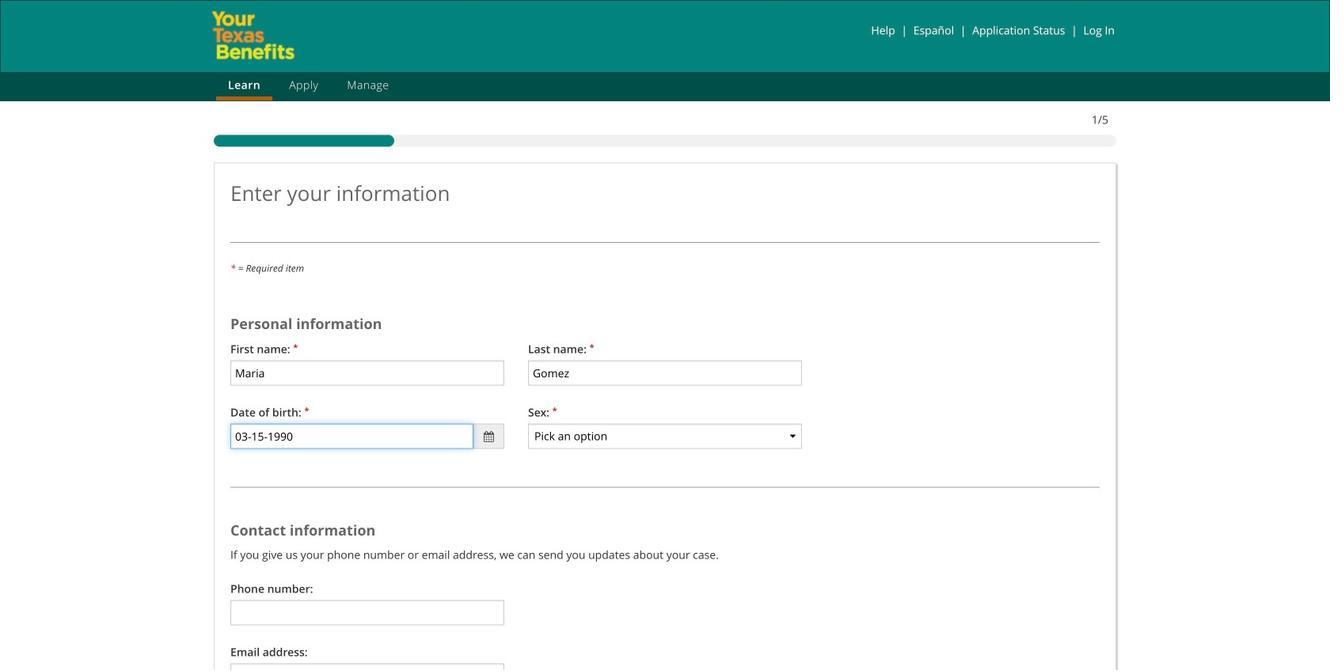 Task type: describe. For each thing, give the bounding box(es) containing it.
MM-DD-YYYY text field
[[230, 424, 473, 449]]



Task type: locate. For each thing, give the bounding box(es) containing it.
calendar image
[[484, 432, 494, 443]]

None text field
[[230, 361, 504, 386], [230, 600, 504, 626], [230, 664, 504, 671], [230, 361, 504, 386], [230, 600, 504, 626], [230, 664, 504, 671]]

None text field
[[528, 361, 802, 386]]

your texas benefits image
[[211, 10, 295, 60]]



